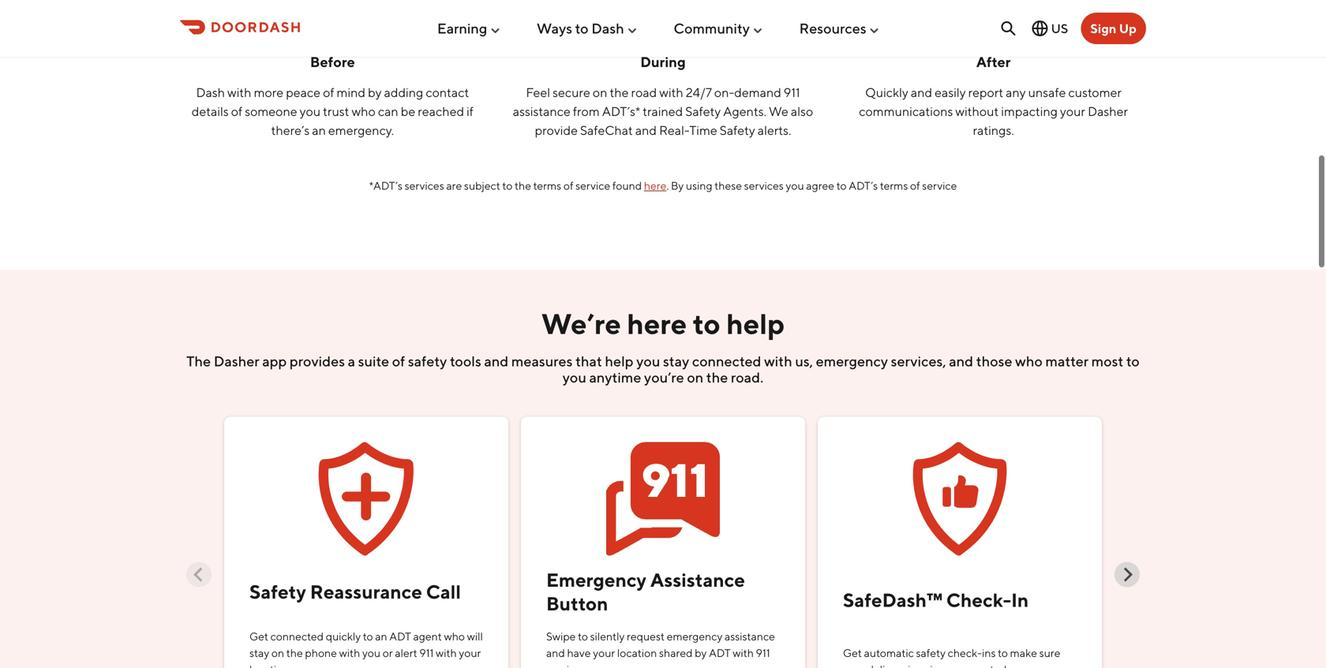 Task type: locate. For each thing, give the bounding box(es) containing it.
1 horizontal spatial 911
[[756, 647, 770, 660]]

your inside get connected quickly to an adt agent who will stay on the phone with you or alert 911 with your location.
[[459, 647, 481, 660]]

or
[[383, 647, 393, 660]]

2 vertical spatial on
[[272, 647, 284, 660]]

0 vertical spatial assistance
[[513, 104, 571, 119]]

1 horizontal spatial help
[[727, 307, 785, 341]]

1 horizontal spatial stay
[[663, 353, 690, 370]]

on inside get connected quickly to an adt agent who will stay on the phone with you or alert 911 with your location.
[[272, 647, 284, 660]]

1 vertical spatial adt
[[709, 647, 731, 660]]

get
[[250, 631, 268, 644], [843, 647, 862, 660]]

with up the trained
[[660, 85, 684, 100]]

trust
[[323, 104, 349, 119]]

0 vertical spatial an
[[312, 123, 326, 138]]

0 horizontal spatial assistance
[[513, 104, 571, 119]]

1 horizontal spatial services
[[744, 179, 784, 192]]

0 horizontal spatial safety
[[408, 353, 447, 370]]

there's
[[271, 123, 310, 138]]

your down will at the left bottom of page
[[459, 647, 481, 660]]

1 vertical spatial safety
[[916, 647, 946, 660]]

services left are in the left of the page
[[405, 179, 444, 192]]

1 vertical spatial dasher
[[214, 353, 260, 370]]

0 horizontal spatial get
[[250, 631, 268, 644]]

service
[[576, 179, 611, 192], [923, 179, 957, 192]]

and up communications
[[911, 85, 933, 100]]

resources
[[800, 20, 867, 37]]

assistance down feel
[[513, 104, 571, 119]]

and inside feel secure on the road with 24/7 on-demand 911 assistance from adt's* trained safety agents. we also provide safechat and real-time safety alerts.
[[636, 123, 657, 138]]

service right adt's
[[923, 179, 957, 192]]

phone
[[305, 647, 337, 660]]

with inside feel secure on the road with 24/7 on-demand 911 assistance from adt's* trained safety agents. we also provide safechat and real-time safety alerts.
[[660, 85, 684, 100]]

resources link
[[800, 14, 881, 43]]

0 horizontal spatial stay
[[250, 647, 269, 660]]

1 vertical spatial dash
[[196, 85, 225, 100]]

2 terms from the left
[[880, 179, 908, 192]]

2 vertical spatial who
[[444, 631, 465, 644]]

emergency right us,
[[816, 353, 888, 370]]

1 vertical spatial on
[[687, 369, 704, 386]]

0 vertical spatial adt
[[390, 631, 411, 644]]

1 horizontal spatial by
[[695, 647, 707, 660]]

you inside get connected quickly to an adt agent who will stay on the phone with you or alert 911 with your location.
[[362, 647, 381, 660]]

swipe
[[546, 631, 576, 644]]

0 horizontal spatial on
[[272, 647, 284, 660]]

on-
[[715, 85, 735, 100]]

who inside get connected quickly to an adt agent who will stay on the phone with you or alert 911 with your location.
[[444, 631, 465, 644]]

0 vertical spatial safety
[[408, 353, 447, 370]]

to up have
[[578, 631, 588, 644]]

connected inside get connected quickly to an adt agent who will stay on the phone with you or alert 911 with your location.
[[271, 631, 324, 644]]

as
[[948, 664, 959, 669]]

with left us,
[[764, 353, 793, 370]]

community link
[[674, 14, 764, 43]]

we
[[769, 104, 789, 119]]

get inside get automatic safety check-ins to make sure your delivery is going as expected.
[[843, 647, 862, 660]]

the left road.
[[707, 369, 728, 386]]

on up from in the left of the page
[[593, 85, 608, 100]]

with down agent on the left of page
[[436, 647, 457, 660]]

with inside dash with more peace of mind by adding contact details of someone you trust who can be reached if there's an emergency.
[[227, 85, 252, 100]]

dash up 'details'
[[196, 85, 225, 100]]

here up the dasher app provides a suite of safety tools and measures that help you stay connected with us, emergency services, and those who matter most to you anytime you're on the road.
[[627, 307, 687, 341]]

reassurance
[[310, 581, 422, 604]]

who left will at the left bottom of page
[[444, 631, 465, 644]]

safety up location.
[[250, 581, 306, 604]]

with right the shared
[[733, 647, 754, 660]]

an up or
[[375, 631, 387, 644]]

to inside the dasher app provides a suite of safety tools and measures that help you stay connected with us, emergency services, and those who matter most to you anytime you're on the road.
[[1127, 353, 1140, 370]]

0 vertical spatial on
[[593, 85, 608, 100]]

of
[[323, 85, 334, 100], [231, 104, 243, 119], [564, 179, 574, 192], [910, 179, 920, 192], [392, 353, 405, 370]]

safety up time
[[686, 104, 721, 119]]

0 vertical spatial get
[[250, 631, 268, 644]]

0 vertical spatial connected
[[692, 353, 762, 370]]

of right adt's
[[910, 179, 920, 192]]

and
[[911, 85, 933, 100], [636, 123, 657, 138], [484, 353, 509, 370], [949, 353, 974, 370], [546, 647, 565, 660]]

2 service from the left
[[923, 179, 957, 192]]

your inside quickly and easily report any unsafe customer communications without impacting your dasher ratings.
[[1061, 104, 1086, 119]]

dasher
[[1088, 104, 1128, 119], [214, 353, 260, 370]]

report
[[969, 85, 1004, 100]]

0 vertical spatial who
[[352, 104, 376, 119]]

safety up going on the bottom
[[916, 647, 946, 660]]

adt right the shared
[[709, 647, 731, 660]]

connected right you're
[[692, 353, 762, 370]]

an down trust
[[312, 123, 326, 138]]

1 vertical spatial stay
[[250, 647, 269, 660]]

on
[[593, 85, 608, 100], [687, 369, 704, 386], [272, 647, 284, 660]]

stay up location.
[[250, 647, 269, 660]]

emergency inside swipe to silently request emergency assistance and have your location shared by adt with 911 services.
[[667, 631, 723, 644]]

and down the trained
[[636, 123, 657, 138]]

make
[[1010, 647, 1038, 660]]

safedash™ check-in
[[843, 590, 1029, 612]]

terms right adt's
[[880, 179, 908, 192]]

get left automatic on the bottom
[[843, 647, 862, 660]]

of right suite
[[392, 353, 405, 370]]

communications
[[859, 104, 953, 119]]

adt up alert
[[390, 631, 411, 644]]

help up road.
[[727, 307, 785, 341]]

connected
[[692, 353, 762, 370], [271, 631, 324, 644]]

shared
[[659, 647, 693, 660]]

you left or
[[362, 647, 381, 660]]

here
[[644, 179, 667, 192], [627, 307, 687, 341]]

dx safedash logo contentcard image
[[903, 430, 1017, 556]]

can
[[378, 104, 399, 119]]

1 vertical spatial get
[[843, 647, 862, 660]]

your inside swipe to silently request emergency assistance and have your location shared by adt with 911 services.
[[593, 647, 615, 660]]

tools
[[450, 353, 482, 370]]

911 inside feel secure on the road with 24/7 on-demand 911 assistance from adt's* trained safety agents. we also provide safechat and real-time safety alerts.
[[784, 85, 800, 100]]

impacting
[[1002, 104, 1058, 119]]

0 vertical spatial dasher
[[1088, 104, 1128, 119]]

by
[[368, 85, 382, 100], [695, 647, 707, 660]]

to right the subject
[[503, 179, 513, 192]]

1 terms from the left
[[533, 179, 562, 192]]

location
[[617, 647, 657, 660]]

1 horizontal spatial get
[[843, 647, 862, 660]]

0 horizontal spatial an
[[312, 123, 326, 138]]

a
[[348, 353, 355, 370]]

get up location.
[[250, 631, 268, 644]]

2 horizontal spatial on
[[687, 369, 704, 386]]

you're
[[644, 369, 684, 386]]

who up emergency. on the top of page
[[352, 104, 376, 119]]

and inside quickly and easily report any unsafe customer communications without impacting your dasher ratings.
[[911, 85, 933, 100]]

after
[[977, 53, 1011, 70]]

assistance inside feel secure on the road with 24/7 on-demand 911 assistance from adt's* trained safety agents. we also provide safechat and real-time safety alerts.
[[513, 104, 571, 119]]

2 vertical spatial safety
[[250, 581, 306, 604]]

here left the by
[[644, 179, 667, 192]]

*adt's
[[369, 179, 403, 192]]

service left the found
[[576, 179, 611, 192]]

2 horizontal spatial 911
[[784, 85, 800, 100]]

that
[[576, 353, 602, 370]]

dasher right the
[[214, 353, 260, 370]]

get automatic safety check-ins to make sure your delivery is going as expected.
[[843, 647, 1061, 669]]

terms
[[533, 179, 562, 192], [880, 179, 908, 192]]

real-
[[659, 123, 690, 138]]

0 horizontal spatial adt
[[390, 631, 411, 644]]

the inside the dasher app provides a suite of safety tools and measures that help you stay connected with us, emergency services, and those who matter most to you anytime you're on the road.
[[707, 369, 728, 386]]

the right the subject
[[515, 179, 531, 192]]

1 vertical spatial who
[[1016, 353, 1043, 370]]

dash inside "link"
[[592, 20, 624, 37]]

safety left tools
[[408, 353, 447, 370]]

services right these
[[744, 179, 784, 192]]

dasher down customer
[[1088, 104, 1128, 119]]

1 vertical spatial connected
[[271, 631, 324, 644]]

2 horizontal spatial who
[[1016, 353, 1043, 370]]

matter
[[1046, 353, 1089, 370]]

0 horizontal spatial emergency
[[667, 631, 723, 644]]

quickly and easily report any unsafe customer communications without impacting your dasher ratings.
[[859, 85, 1128, 138]]

0 horizontal spatial dash
[[196, 85, 225, 100]]

who right those
[[1016, 353, 1043, 370]]

and up services.
[[546, 647, 565, 660]]

safety
[[686, 104, 721, 119], [720, 123, 755, 138], [250, 581, 306, 604]]

dash right ways
[[592, 20, 624, 37]]

1 vertical spatial help
[[605, 353, 634, 370]]

dx emergency logo contentcard image
[[606, 430, 720, 556]]

24/7
[[686, 85, 712, 100]]

by up can
[[368, 85, 382, 100]]

the up adt's*
[[610, 85, 629, 100]]

you down peace
[[300, 104, 321, 119]]

safety inside get automatic safety check-ins to make sure your delivery is going as expected.
[[916, 647, 946, 660]]

your down customer
[[1061, 104, 1086, 119]]

the
[[610, 85, 629, 100], [515, 179, 531, 192], [707, 369, 728, 386], [286, 647, 303, 660]]

1 vertical spatial an
[[375, 631, 387, 644]]

to right quickly
[[363, 631, 373, 644]]

who
[[352, 104, 376, 119], [1016, 353, 1043, 370], [444, 631, 465, 644]]

adt inside swipe to silently request emergency assistance and have your location shared by adt with 911 services.
[[709, 647, 731, 660]]

dx reassurance logo contentcard image
[[310, 430, 423, 556]]

by inside dash with more peace of mind by adding contact details of someone you trust who can be reached if there's an emergency.
[[368, 85, 382, 100]]

0 horizontal spatial 911
[[420, 647, 434, 660]]

1 vertical spatial assistance
[[725, 631, 775, 644]]

stay down we're here to help
[[663, 353, 690, 370]]

0 vertical spatial safety
[[686, 104, 721, 119]]

of right 'details'
[[231, 104, 243, 119]]

1 horizontal spatial who
[[444, 631, 465, 644]]

to right ways
[[575, 20, 589, 37]]

0 horizontal spatial who
[[352, 104, 376, 119]]

customer
[[1069, 85, 1122, 100]]

1 horizontal spatial on
[[593, 85, 608, 100]]

to right most
[[1127, 353, 1140, 370]]

those
[[977, 353, 1013, 370]]

provides
[[290, 353, 345, 370]]

we're
[[541, 307, 621, 341]]

1 horizontal spatial an
[[375, 631, 387, 644]]

adt inside get connected quickly to an adt agent who will stay on the phone with you or alert 911 with your location.
[[390, 631, 411, 644]]

assistance down assistance
[[725, 631, 775, 644]]

sign up
[[1091, 21, 1137, 36]]

dx ui emergency contact image
[[180, 0, 485, 39]]

up
[[1119, 21, 1137, 36]]

an
[[312, 123, 326, 138], [375, 631, 387, 644]]

more
[[254, 85, 284, 100]]

0 horizontal spatial help
[[605, 353, 634, 370]]

0 horizontal spatial services
[[405, 179, 444, 192]]

stay
[[663, 353, 690, 370], [250, 647, 269, 660]]

on up location.
[[272, 647, 284, 660]]

1 horizontal spatial dash
[[592, 20, 624, 37]]

request
[[627, 631, 665, 644]]

emergency
[[816, 353, 888, 370], [667, 631, 723, 644]]

1 horizontal spatial emergency
[[816, 353, 888, 370]]

sign up button
[[1081, 13, 1147, 44]]

on right you're
[[687, 369, 704, 386]]

and left those
[[949, 353, 974, 370]]

terms down provide at left top
[[533, 179, 562, 192]]

without
[[956, 104, 999, 119]]

by right the shared
[[695, 647, 707, 660]]

0 horizontal spatial dasher
[[214, 353, 260, 370]]

is
[[908, 664, 916, 669]]

agent
[[413, 631, 442, 644]]

0 horizontal spatial terms
[[533, 179, 562, 192]]

0 horizontal spatial by
[[368, 85, 382, 100]]

1 horizontal spatial service
[[923, 179, 957, 192]]

with left more
[[227, 85, 252, 100]]

dasher inside quickly and easily report any unsafe customer communications without impacting your dasher ratings.
[[1088, 104, 1128, 119]]

you inside dash with more peace of mind by adding contact details of someone you trust who can be reached if there's an emergency.
[[300, 104, 321, 119]]

1 horizontal spatial adt
[[709, 647, 731, 660]]

your left delivery
[[843, 664, 865, 669]]

1 vertical spatial emergency
[[667, 631, 723, 644]]

1 horizontal spatial connected
[[692, 353, 762, 370]]

911 inside swipe to silently request emergency assistance and have your location shared by adt with 911 services.
[[756, 647, 770, 660]]

with
[[227, 85, 252, 100], [660, 85, 684, 100], [764, 353, 793, 370], [339, 647, 360, 660], [436, 647, 457, 660], [733, 647, 754, 660]]

next slide image
[[1120, 568, 1135, 583]]

be
[[401, 104, 416, 119]]

0 horizontal spatial connected
[[271, 631, 324, 644]]

to right ins
[[998, 647, 1008, 660]]

emergency up the shared
[[667, 631, 723, 644]]

1 horizontal spatial terms
[[880, 179, 908, 192]]

adt's*
[[602, 104, 641, 119]]

1 vertical spatial safety
[[720, 123, 755, 138]]

help right that
[[605, 353, 634, 370]]

0 horizontal spatial service
[[576, 179, 611, 192]]

feel secure on the road with 24/7 on-demand 911 assistance from adt's* trained safety agents. we also provide safechat and real-time safety alerts.
[[513, 85, 813, 138]]

0 vertical spatial dash
[[592, 20, 624, 37]]

your
[[1061, 104, 1086, 119], [459, 647, 481, 660], [593, 647, 615, 660], [843, 664, 865, 669]]

connected up the phone
[[271, 631, 324, 644]]

emergency inside the dasher app provides a suite of safety tools and measures that help you stay connected with us, emergency services, and those who matter most to you anytime you're on the road.
[[816, 353, 888, 370]]

the inside get connected quickly to an adt agent who will stay on the phone with you or alert 911 with your location.
[[286, 647, 303, 660]]

0 vertical spatial stay
[[663, 353, 690, 370]]

with inside the dasher app provides a suite of safety tools and measures that help you stay connected with us, emergency services, and those who matter most to you anytime you're on the road.
[[764, 353, 793, 370]]

dx ui safechat image
[[841, 0, 1147, 39]]

emergency.
[[328, 123, 394, 138]]

your down silently
[[593, 647, 615, 660]]

sign
[[1091, 21, 1117, 36]]

0 vertical spatial emergency
[[816, 353, 888, 370]]

0 vertical spatial by
[[368, 85, 382, 100]]

get inside get connected quickly to an adt agent who will stay on the phone with you or alert 911 with your location.
[[250, 631, 268, 644]]

the left the phone
[[286, 647, 303, 660]]

0 vertical spatial here
[[644, 179, 667, 192]]

peace
[[286, 85, 321, 100]]

adding
[[384, 85, 423, 100]]

1 horizontal spatial safety
[[916, 647, 946, 660]]

reached
[[418, 104, 464, 119]]

have
[[567, 647, 591, 660]]

safety down 'agents.'
[[720, 123, 755, 138]]

1 horizontal spatial dasher
[[1088, 104, 1128, 119]]

1 horizontal spatial assistance
[[725, 631, 775, 644]]

1 vertical spatial by
[[695, 647, 707, 660]]



Task type: describe. For each thing, give the bounding box(es) containing it.
safety inside we're here to help region
[[250, 581, 306, 604]]

provide
[[535, 123, 578, 138]]

time
[[690, 123, 718, 138]]

of down provide at left top
[[564, 179, 574, 192]]

you left anytime
[[563, 369, 587, 386]]

agents.
[[724, 104, 767, 119]]

easily
[[935, 85, 966, 100]]

to inside swipe to silently request emergency assistance and have your location shared by adt with 911 services.
[[578, 631, 588, 644]]

road
[[631, 85, 657, 100]]

agree
[[806, 179, 835, 192]]

who inside dash with more peace of mind by adding contact details of someone you trust who can be reached if there's an emergency.
[[352, 104, 376, 119]]

get for safety reassurance call
[[250, 631, 268, 644]]

emergency
[[546, 569, 647, 592]]

delivery
[[868, 664, 906, 669]]

ins
[[982, 647, 996, 660]]

here link
[[644, 179, 667, 192]]

unsafe
[[1029, 85, 1066, 100]]

if
[[467, 104, 474, 119]]

call
[[426, 581, 461, 604]]

adt's
[[849, 179, 878, 192]]

assistance
[[651, 569, 745, 592]]

dash inside dash with more peace of mind by adding contact details of someone you trust who can be reached if there's an emergency.
[[196, 85, 225, 100]]

button
[[546, 593, 608, 616]]

to up the dasher app provides a suite of safety tools and measures that help you stay connected with us, emergency services, and those who matter most to you anytime you're on the road.
[[693, 307, 721, 341]]

any
[[1006, 85, 1026, 100]]

get for safedash™ check-in
[[843, 647, 862, 660]]

found
[[613, 179, 642, 192]]

are
[[446, 179, 462, 192]]

earning link
[[437, 14, 502, 43]]

stay inside get connected quickly to an adt agent who will stay on the phone with you or alert 911 with your location.
[[250, 647, 269, 660]]

to inside get automatic safety check-ins to make sure your delivery is going as expected.
[[998, 647, 1008, 660]]

by inside swipe to silently request emergency assistance and have your location shared by adt with 911 services.
[[695, 647, 707, 660]]

us
[[1051, 21, 1069, 36]]

us,
[[795, 353, 813, 370]]

ways
[[537, 20, 573, 37]]

ways to dash link
[[537, 14, 639, 43]]

1 vertical spatial here
[[627, 307, 687, 341]]

expected.
[[961, 664, 1009, 669]]

ways to dash
[[537, 20, 624, 37]]

previous slide image
[[191, 568, 207, 583]]

alert
[[395, 647, 417, 660]]

1 service from the left
[[576, 179, 611, 192]]

to inside get connected quickly to an adt agent who will stay on the phone with you or alert 911 with your location.
[[363, 631, 373, 644]]

silently
[[590, 631, 625, 644]]

subject
[[464, 179, 500, 192]]

also
[[791, 104, 813, 119]]

ratings.
[[973, 123, 1014, 138]]

on inside feel secure on the road with 24/7 on-demand 911 assistance from adt's* trained safety agents. we also provide safechat and real-time safety alerts.
[[593, 85, 608, 100]]

check-
[[947, 590, 1012, 612]]

in
[[1012, 590, 1029, 612]]

mind
[[337, 85, 366, 100]]

quickly
[[326, 631, 361, 644]]

0 vertical spatial help
[[727, 307, 785, 341]]

during
[[641, 53, 686, 70]]

from
[[573, 104, 600, 119]]

of inside the dasher app provides a suite of safety tools and measures that help you stay connected with us, emergency services, and those who matter most to you anytime you're on the road.
[[392, 353, 405, 370]]

safety reassurance call
[[250, 581, 461, 604]]

assistance inside swipe to silently request emergency assistance and have your location shared by adt with 911 services.
[[725, 631, 775, 644]]

globe line image
[[1031, 19, 1050, 38]]

road.
[[731, 369, 764, 386]]

safechat
[[580, 123, 633, 138]]

get connected quickly to an adt agent who will stay on the phone with you or alert 911 with your location.
[[250, 631, 483, 669]]

suite
[[358, 353, 389, 370]]

contact
[[426, 85, 469, 100]]

check-
[[948, 647, 982, 660]]

quickly
[[866, 85, 909, 100]]

before
[[310, 53, 355, 70]]

911 inside get connected quickly to an adt agent who will stay on the phone with you or alert 911 with your location.
[[420, 647, 434, 660]]

we're here to help region
[[186, 411, 1140, 669]]

using
[[686, 179, 713, 192]]

and right tools
[[484, 353, 509, 370]]

to right agree
[[837, 179, 847, 192]]

app
[[262, 353, 287, 370]]

your inside get automatic safety check-ins to make sure your delivery is going as expected.
[[843, 664, 865, 669]]

sure
[[1040, 647, 1061, 660]]

1 services from the left
[[405, 179, 444, 192]]

these
[[715, 179, 742, 192]]

details
[[192, 104, 229, 119]]

you down we're here to help
[[637, 353, 660, 370]]

emergency assistance button
[[546, 569, 745, 616]]

alerts.
[[758, 123, 791, 138]]

to inside "link"
[[575, 20, 589, 37]]

with down quickly
[[339, 647, 360, 660]]

connected inside the dasher app provides a suite of safety tools and measures that help you stay connected with us, emergency services, and those who matter most to you anytime you're on the road.
[[692, 353, 762, 370]]

measures
[[512, 353, 573, 370]]

the dasher app provides a suite of safety tools and measures that help you stay connected with us, emergency services, and those who matter most to you anytime you're on the road.
[[186, 353, 1140, 386]]

someone
[[245, 104, 297, 119]]

*adt's services are subject to the terms of service found here . by using these services you agree to adt's terms of service
[[369, 179, 957, 192]]

an inside get connected quickly to an adt agent who will stay on the phone with you or alert 911 with your location.
[[375, 631, 387, 644]]

stay inside the dasher app provides a suite of safety tools and measures that help you stay connected with us, emergency services, and those who matter most to you anytime you're on the road.
[[663, 353, 690, 370]]

you left agree
[[786, 179, 804, 192]]

anytime
[[589, 369, 642, 386]]

going
[[918, 664, 946, 669]]

we're here to help
[[541, 307, 785, 341]]

of up trust
[[323, 85, 334, 100]]

services.
[[546, 664, 588, 669]]

an inside dash with more peace of mind by adding contact details of someone you trust who can be reached if there's an emergency.
[[312, 123, 326, 138]]

services,
[[891, 353, 947, 370]]

help inside the dasher app provides a suite of safety tools and measures that help you stay connected with us, emergency services, and those who matter most to you anytime you're on the road.
[[605, 353, 634, 370]]

community
[[674, 20, 750, 37]]

earning
[[437, 20, 487, 37]]

.
[[667, 179, 669, 192]]

2 services from the left
[[744, 179, 784, 192]]

with inside swipe to silently request emergency assistance and have your location shared by adt with 911 services.
[[733, 647, 754, 660]]

the inside feel secure on the road with 24/7 on-demand 911 assistance from adt's* trained safety agents. we also provide safechat and real-time safety alerts.
[[610, 85, 629, 100]]

most
[[1092, 353, 1124, 370]]

and inside swipe to silently request emergency assistance and have your location shared by adt with 911 services.
[[546, 647, 565, 660]]

on inside the dasher app provides a suite of safety tools and measures that help you stay connected with us, emergency services, and those who matter most to you anytime you're on the road.
[[687, 369, 704, 386]]

dasher inside the dasher app provides a suite of safety tools and measures that help you stay connected with us, emergency services, and those who matter most to you anytime you're on the road.
[[214, 353, 260, 370]]

secure
[[553, 85, 591, 100]]

safety inside the dasher app provides a suite of safety tools and measures that help you stay connected with us, emergency services, and those who matter most to you anytime you're on the road.
[[408, 353, 447, 370]]

dx sd check-in prompt image
[[511, 0, 816, 39]]

safedash™
[[843, 590, 943, 612]]

who inside the dasher app provides a suite of safety tools and measures that help you stay connected with us, emergency services, and those who matter most to you anytime you're on the road.
[[1016, 353, 1043, 370]]



Task type: vqa. For each thing, say whether or not it's contained in the screenshot.


